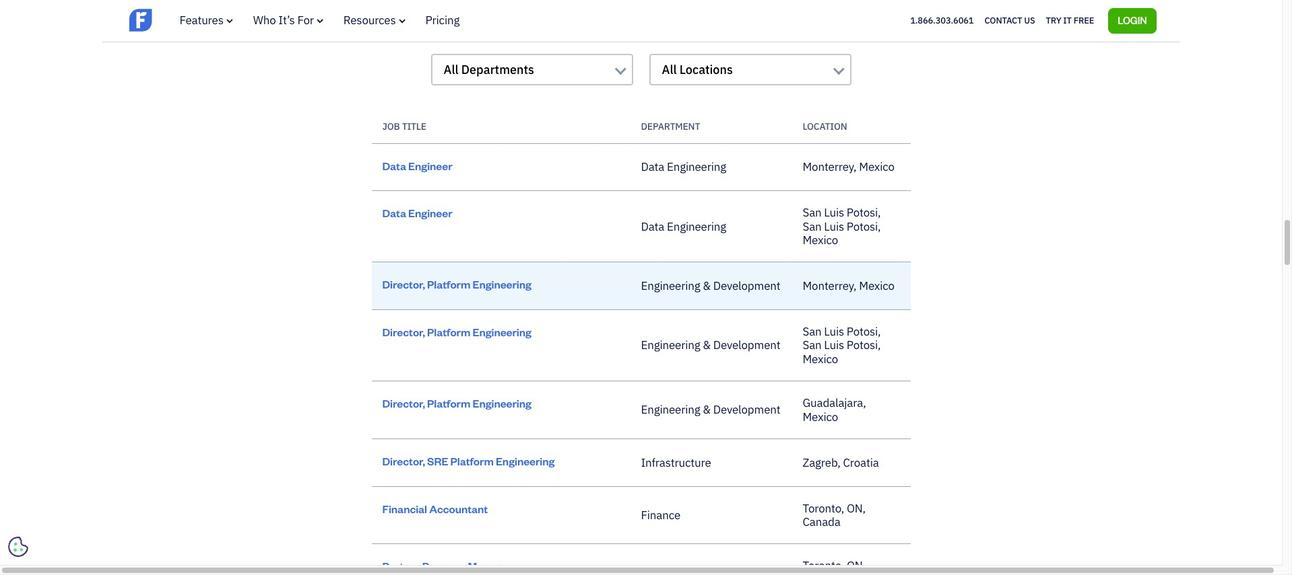 Task type: describe. For each thing, give the bounding box(es) containing it.
data engineer data engineering
[[382, 206, 726, 234]]

it's
[[278, 13, 295, 28]]

1 san from the top
[[803, 206, 822, 220]]

contact us link
[[984, 12, 1035, 29]]

pricing
[[425, 13, 460, 28]]

login link
[[1108, 8, 1156, 34]]

mexico inside guadalajara, mexico
[[803, 410, 838, 425]]

toronto, for financial accountant
[[803, 502, 844, 516]]

cookie consent banner dialog
[[10, 400, 212, 556]]

engineering inside data engineer data engineering
[[667, 219, 726, 234]]

director, platform engineering for guadalajara,
[[382, 397, 531, 411]]

data for data engineering
[[641, 160, 664, 175]]

1.866.303.6061
[[910, 15, 974, 26]]

partner program manager
[[382, 560, 512, 574]]

title
[[402, 121, 426, 133]]

engineer for data engineer
[[408, 159, 452, 173]]

job
[[382, 121, 400, 133]]

try it free link
[[1046, 12, 1094, 29]]

& for guadalajara,
[[703, 403, 711, 418]]

department
[[641, 121, 700, 133]]

toronto, on, canada for partner program manager
[[803, 559, 866, 576]]

3 luis from the top
[[824, 325, 844, 339]]

1 potosi, from the top
[[847, 206, 881, 220]]

toronto, on, canada for financial accountant
[[803, 502, 866, 530]]

resources link
[[343, 13, 405, 28]]

2 luis from the top
[[824, 219, 844, 234]]

financial
[[382, 502, 427, 516]]

financial accountant
[[382, 502, 488, 516]]

4 potosi, from the top
[[847, 338, 881, 353]]

engineer for data engineer data engineering
[[408, 206, 452, 220]]

2 san from the top
[[803, 219, 822, 234]]

3 potosi, from the top
[[847, 325, 881, 339]]

zagreb, croatia
[[803, 456, 879, 471]]

san luis potosi, san luis potosi, mexico for engineering & development
[[803, 325, 881, 367]]

zagreb,
[[803, 456, 840, 471]]

1.866.303.6061 link
[[910, 15, 974, 26]]

on, for financial accountant
[[847, 502, 866, 516]]

on, for partner program manager
[[847, 559, 866, 574]]

development for guadalajara,
[[713, 403, 780, 418]]

features
[[180, 13, 223, 28]]

infrastructure
[[641, 456, 711, 471]]

partner
[[382, 560, 420, 574]]

director, platform engineering for monterrey,
[[382, 278, 531, 292]]

croatia
[[843, 456, 879, 471]]

monterrey, for data engineering
[[803, 160, 857, 175]]

monterrey, mexico for data engineering
[[803, 160, 895, 175]]

engineering & development for monterrey,
[[641, 279, 780, 294]]

data for data engineer data engineering
[[382, 206, 406, 220]]

pricing link
[[425, 13, 460, 28]]



Task type: locate. For each thing, give the bounding box(es) containing it.
director, platform engineering engineering & development
[[382, 325, 780, 353]]

toronto, for partner program manager
[[803, 559, 844, 574]]

0 vertical spatial toronto, on, canada
[[803, 502, 866, 530]]

director, inside director, platform engineering engineering & development
[[382, 325, 425, 339]]

accountant
[[429, 502, 488, 516]]

mexico
[[859, 160, 895, 175], [803, 233, 838, 248], [859, 279, 895, 294], [803, 352, 838, 367], [803, 410, 838, 425]]

login
[[1118, 14, 1147, 26]]

1 toronto, from the top
[[803, 502, 844, 516]]

data engineering
[[641, 160, 726, 175]]

guadalajara,
[[803, 396, 866, 411]]

1 vertical spatial &
[[703, 338, 711, 353]]

1 on, from the top
[[847, 502, 866, 516]]

1 vertical spatial monterrey, mexico
[[803, 279, 895, 294]]

0 vertical spatial development
[[713, 279, 780, 294]]

manager
[[468, 560, 512, 574]]

3 director, from the top
[[382, 397, 425, 411]]

data for data engineer
[[382, 159, 406, 173]]

1 luis from the top
[[824, 206, 844, 220]]

on,
[[847, 502, 866, 516], [847, 559, 866, 574]]

1 development from the top
[[713, 279, 780, 294]]

1 vertical spatial development
[[713, 338, 780, 353]]

0 vertical spatial director, platform engineering
[[382, 278, 531, 292]]

2 development from the top
[[713, 338, 780, 353]]

4 luis from the top
[[824, 338, 844, 353]]

monterrey, mexico
[[803, 160, 895, 175], [803, 279, 895, 294]]

1 vertical spatial on,
[[847, 559, 866, 574]]

san luis potosi, san luis potosi, mexico
[[803, 206, 881, 248], [803, 325, 881, 367]]

engineering & development for guadalajara,
[[641, 403, 780, 418]]

monterrey, mexico for engineering & development
[[803, 279, 895, 294]]

dialog
[[0, 0, 1292, 576]]

1 director, platform engineering from the top
[[382, 278, 531, 292]]

luis
[[824, 206, 844, 220], [824, 219, 844, 234], [824, 325, 844, 339], [824, 338, 844, 353]]

2 canada from the top
[[803, 573, 840, 576]]

finance
[[641, 508, 680, 523]]

toronto, on, canada
[[803, 502, 866, 530], [803, 559, 866, 576]]

engineering
[[667, 160, 726, 175], [667, 219, 726, 234], [473, 278, 531, 292], [641, 279, 700, 294], [473, 325, 531, 339], [641, 338, 700, 353], [473, 397, 531, 411], [641, 403, 700, 418], [496, 455, 555, 469]]

&
[[703, 279, 711, 294], [703, 338, 711, 353], [703, 403, 711, 418]]

1 vertical spatial toronto,
[[803, 559, 844, 574]]

0 vertical spatial engineering & development
[[641, 279, 780, 294]]

2 on, from the top
[[847, 559, 866, 574]]

0 vertical spatial engineer
[[408, 159, 452, 173]]

cookie preferences image
[[8, 538, 28, 558]]

program
[[422, 560, 466, 574]]

for
[[297, 13, 314, 28]]

who
[[253, 13, 276, 28]]

1 engineering & development from the top
[[641, 279, 780, 294]]

2 toronto, from the top
[[803, 559, 844, 574]]

director, for guadalajara, mexico
[[382, 397, 425, 411]]

1 monterrey, mexico from the top
[[803, 160, 895, 175]]

2 vertical spatial &
[[703, 403, 711, 418]]

san luis potosi, san luis potosi, mexico for data engineering
[[803, 206, 881, 248]]

0 vertical spatial monterrey,
[[803, 160, 857, 175]]

canada
[[803, 515, 840, 530], [803, 573, 840, 576]]

1 toronto, on, canada from the top
[[803, 502, 866, 530]]

2 engineering & development from the top
[[641, 403, 780, 418]]

1 vertical spatial director, platform engineering
[[382, 397, 531, 411]]

2 monterrey, from the top
[[803, 279, 857, 294]]

0 vertical spatial toronto,
[[803, 502, 844, 516]]

sre
[[427, 455, 448, 469]]

engineer down title
[[408, 159, 452, 173]]

1 director, from the top
[[382, 278, 425, 292]]

1 canada from the top
[[803, 515, 840, 530]]

location
[[803, 121, 847, 133]]

2 san luis potosi, san luis potosi, mexico from the top
[[803, 325, 881, 367]]

3 development from the top
[[713, 403, 780, 418]]

potosi,
[[847, 206, 881, 220], [847, 219, 881, 234], [847, 325, 881, 339], [847, 338, 881, 353]]

1 san luis potosi, san luis potosi, mexico from the top
[[803, 206, 881, 248]]

4 san from the top
[[803, 338, 822, 353]]

san
[[803, 206, 822, 220], [803, 219, 822, 234], [803, 325, 822, 339], [803, 338, 822, 353]]

0 vertical spatial canada
[[803, 515, 840, 530]]

2 potosi, from the top
[[847, 219, 881, 234]]

4 director, from the top
[[382, 455, 425, 469]]

0 vertical spatial san luis potosi, san luis potosi, mexico
[[803, 206, 881, 248]]

& inside director, platform engineering engineering & development
[[703, 338, 711, 353]]

2 toronto, on, canada from the top
[[803, 559, 866, 576]]

1 monterrey, from the top
[[803, 160, 857, 175]]

1 vertical spatial san luis potosi, san luis potosi, mexico
[[803, 325, 881, 367]]

try it free
[[1046, 15, 1094, 26]]

monterrey, for engineering & development
[[803, 279, 857, 294]]

1 vertical spatial toronto, on, canada
[[803, 559, 866, 576]]

canada for partner program manager
[[803, 573, 840, 576]]

3 & from the top
[[703, 403, 711, 418]]

1 vertical spatial monterrey,
[[803, 279, 857, 294]]

who it's for
[[253, 13, 314, 28]]

job title
[[382, 121, 426, 133]]

guadalajara, mexico
[[803, 396, 866, 425]]

1 & from the top
[[703, 279, 711, 294]]

it
[[1063, 15, 1072, 26]]

data
[[382, 159, 406, 173], [641, 160, 664, 175], [382, 206, 406, 220], [641, 219, 664, 234]]

us
[[1024, 15, 1035, 26]]

try
[[1046, 15, 1061, 26]]

canada for financial accountant
[[803, 515, 840, 530]]

2 & from the top
[[703, 338, 711, 353]]

director, platform engineering
[[382, 278, 531, 292], [382, 397, 531, 411]]

0 vertical spatial &
[[703, 279, 711, 294]]

director,
[[382, 278, 425, 292], [382, 325, 425, 339], [382, 397, 425, 411], [382, 455, 425, 469]]

data down data engineering
[[641, 219, 664, 234]]

platform
[[427, 278, 470, 292], [427, 325, 470, 339], [427, 397, 470, 411], [450, 455, 494, 469]]

2 monterrey, mexico from the top
[[803, 279, 895, 294]]

engineer down "data engineer"
[[408, 206, 452, 220]]

monterrey,
[[803, 160, 857, 175], [803, 279, 857, 294]]

toronto,
[[803, 502, 844, 516], [803, 559, 844, 574]]

freshbooks logo image
[[129, 7, 233, 33]]

engineering & development
[[641, 279, 780, 294], [641, 403, 780, 418]]

features link
[[180, 13, 233, 28]]

0 vertical spatial monterrey, mexico
[[803, 160, 895, 175]]

1 vertical spatial canada
[[803, 573, 840, 576]]

who it's for link
[[253, 13, 323, 28]]

3 san from the top
[[803, 325, 822, 339]]

director, sre platform engineering
[[382, 455, 555, 469]]

contact
[[984, 15, 1022, 26]]

2 director, platform engineering from the top
[[382, 397, 531, 411]]

2 engineer from the top
[[408, 206, 452, 220]]

1 vertical spatial engineer
[[408, 206, 452, 220]]

data down job
[[382, 159, 406, 173]]

resources
[[343, 13, 396, 28]]

data down "data engineer"
[[382, 206, 406, 220]]

1 engineer from the top
[[408, 159, 452, 173]]

development for monterrey,
[[713, 279, 780, 294]]

engineer inside data engineer data engineering
[[408, 206, 452, 220]]

director, for monterrey, mexico
[[382, 278, 425, 292]]

contact us
[[984, 15, 1035, 26]]

2 director, from the top
[[382, 325, 425, 339]]

1 vertical spatial engineering & development
[[641, 403, 780, 418]]

development
[[713, 279, 780, 294], [713, 338, 780, 353], [713, 403, 780, 418]]

data engineer
[[382, 159, 452, 173]]

engineer
[[408, 159, 452, 173], [408, 206, 452, 220]]

free
[[1074, 15, 1094, 26]]

2 vertical spatial development
[[713, 403, 780, 418]]

director, for zagreb, croatia
[[382, 455, 425, 469]]

& for monterrey,
[[703, 279, 711, 294]]

development inside director, platform engineering engineering & development
[[713, 338, 780, 353]]

data down department
[[641, 160, 664, 175]]

platform inside director, platform engineering engineering & development
[[427, 325, 470, 339]]

0 vertical spatial on,
[[847, 502, 866, 516]]



Task type: vqa. For each thing, say whether or not it's contained in the screenshot.
topmost Monterrey,
yes



